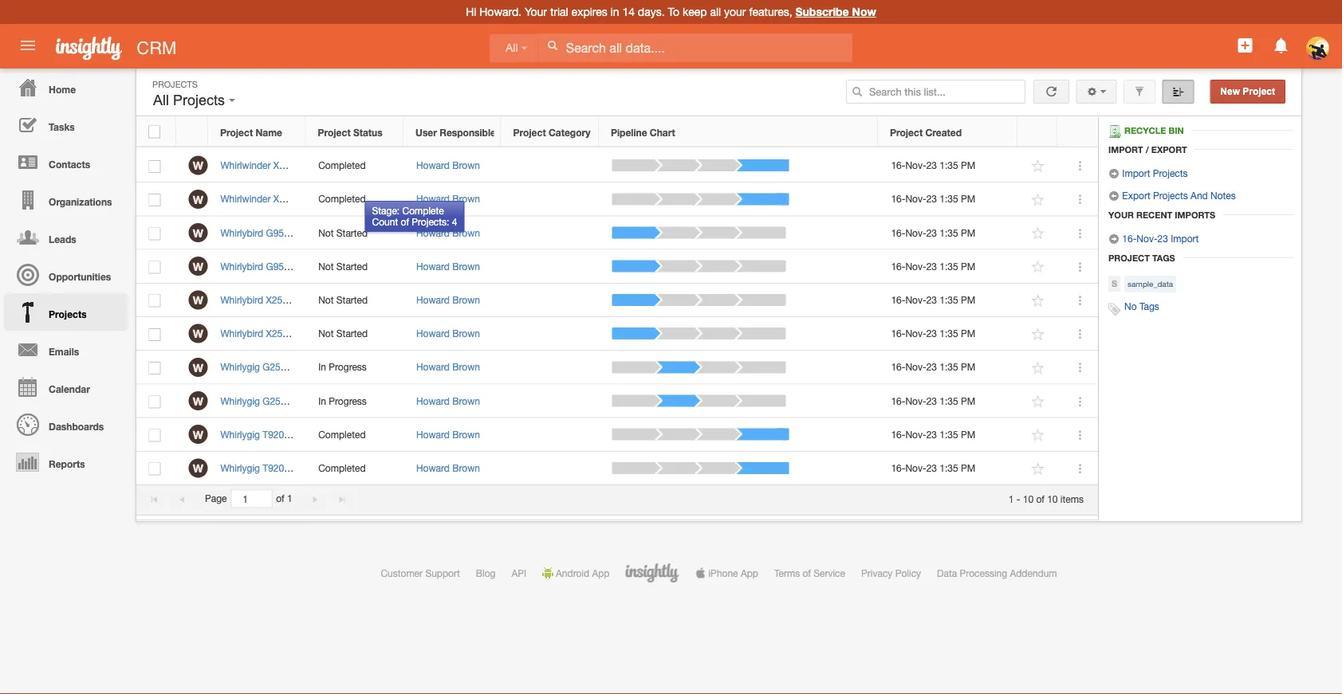 Task type: locate. For each thing, give the bounding box(es) containing it.
whirlybird g950 - sirius corp. - tina martin link
[[220, 261, 414, 272]]

export projects and notes link
[[1109, 190, 1236, 202]]

home
[[49, 84, 76, 95]]

0 vertical spatial all
[[506, 42, 518, 54]]

7 16-nov-23 1:35 pm cell from the top
[[879, 351, 1019, 385]]

/
[[1146, 144, 1149, 155]]

completed up whirlwinder x520 - warbucks industries - roger mills link
[[318, 160, 366, 171]]

stage:
[[372, 205, 400, 216]]

0 horizontal spatial your
[[525, 5, 547, 18]]

w link for whirlygig g250 - jakubowski llc - barbara lane
[[189, 358, 208, 377]]

16- for miyazaki
[[891, 463, 906, 474]]

1 vertical spatial x250
[[266, 328, 288, 339]]

completed cell
[[306, 149, 404, 183], [306, 183, 404, 216], [306, 418, 404, 452], [306, 452, 404, 486]]

howard brown link up wright
[[416, 395, 480, 407]]

4 whirlygig from the top
[[220, 463, 260, 474]]

7 w link from the top
[[189, 358, 208, 377]]

5 howard brown from the top
[[416, 295, 480, 306]]

albert
[[338, 227, 363, 238]]

not started down whirlwinder x520 - warbucks industries - roger mills link
[[318, 227, 368, 238]]

0 vertical spatial g250
[[263, 362, 286, 373]]

0 horizontal spatial export
[[1122, 190, 1151, 201]]

1 progress from the top
[[329, 362, 367, 373]]

nicole
[[419, 295, 445, 306]]

10 w row from the top
[[136, 452, 1098, 486]]

None checkbox
[[149, 295, 161, 308], [149, 329, 161, 341], [149, 295, 161, 308], [149, 329, 161, 341]]

2 16-nov-23 1:35 pm cell from the top
[[879, 183, 1019, 216]]

howard
[[416, 160, 450, 171], [416, 194, 450, 205], [416, 227, 450, 238], [416, 261, 450, 272], [416, 295, 450, 306], [416, 328, 450, 339], [416, 362, 450, 373], [416, 395, 450, 407], [416, 429, 450, 440], [416, 463, 450, 474]]

t920 up of 1
[[263, 463, 284, 474]]

completed cell up whirlygig t920 - warbucks industries - wayne miyazaki link
[[306, 418, 404, 452]]

1 vertical spatial circle arrow right image
[[1109, 234, 1120, 245]]

0 horizontal spatial app
[[592, 568, 610, 579]]

not up whirlygig g250 - jakubowski llc - barbara lane
[[318, 328, 334, 339]]

completed up whirlygig t920 - warbucks industries - wayne miyazaki link
[[318, 429, 366, 440]]

1 vertical spatial g950
[[266, 261, 289, 272]]

7 howard brown link from the top
[[416, 362, 480, 373]]

howard brown for sakda
[[416, 395, 480, 407]]

1 not started from the top
[[318, 227, 368, 238]]

1 vertical spatial your
[[1109, 210, 1134, 220]]

0 vertical spatial corp.
[[325, 261, 349, 272]]

7 howard brown from the top
[[416, 362, 480, 373]]

organizations
[[49, 196, 112, 207]]

iphone app link
[[695, 568, 758, 579]]

completed cell up albert
[[306, 183, 404, 216]]

0 vertical spatial airlines
[[342, 160, 373, 171]]

warbucks down nakatomi
[[293, 463, 336, 474]]

howard brown down gomez
[[416, 328, 480, 339]]

import for import projects
[[1122, 167, 1150, 179]]

1 t920 from the top
[[263, 429, 284, 440]]

howard brown link up 4
[[416, 194, 480, 205]]

1 16-nov-23 1:35 pm cell from the top
[[879, 149, 1019, 183]]

2 follow image from the top
[[1031, 327, 1046, 342]]

1 not started cell from the top
[[306, 216, 404, 250]]

calendar link
[[4, 368, 128, 406]]

16-nov-23 1:35 pm for lane
[[891, 362, 976, 373]]

howard brown link up smith
[[416, 295, 480, 306]]

whirlybird x250 - warbucks industries - carlos smith
[[220, 328, 448, 339]]

project for project category
[[513, 127, 546, 138]]

not started cell up llc
[[306, 317, 404, 351]]

pm for nicole
[[961, 295, 976, 306]]

2 1:35 from the top
[[940, 194, 958, 205]]

not started for -
[[318, 227, 368, 238]]

1 vertical spatial progress
[[329, 395, 367, 407]]

show list view filters image
[[1134, 86, 1145, 97]]

corp.
[[325, 261, 349, 272], [386, 295, 409, 306], [371, 429, 395, 440]]

1:35 for nicole
[[940, 295, 958, 306]]

2 w row from the top
[[136, 183, 1098, 216]]

not started cell up the whirlybird x250 - cyberdyne systems corp. - nicole gomez link
[[306, 250, 404, 284]]

2 follow image from the top
[[1031, 192, 1046, 208]]

0 vertical spatial export
[[1152, 144, 1187, 155]]

howard left 4
[[416, 227, 450, 238]]

16- for martin
[[891, 261, 906, 272]]

sample_data
[[1128, 280, 1173, 289]]

whirlygig g250 - jakubowski llc - barbara lane link
[[220, 362, 440, 373]]

1 pm from the top
[[961, 160, 976, 171]]

warbucks for x250
[[297, 328, 340, 339]]

your
[[724, 5, 746, 18]]

1 vertical spatial oceanic
[[295, 395, 330, 407]]

search image
[[852, 86, 863, 97]]

1 x250 from the top
[[266, 295, 288, 306]]

16-nov-23 1:35 pm cell
[[879, 149, 1019, 183], [879, 183, 1019, 216], [879, 216, 1019, 250], [879, 250, 1019, 284], [879, 284, 1019, 317], [879, 317, 1019, 351], [879, 351, 1019, 385], [879, 385, 1019, 418], [879, 418, 1019, 452], [879, 452, 1019, 486]]

- left wayne
[[383, 463, 387, 474]]

corp. right systems on the left top
[[386, 295, 409, 306]]

7 pm from the top
[[961, 362, 976, 373]]

circle arrow right image up project tags
[[1109, 234, 1120, 245]]

user responsible
[[416, 127, 496, 138]]

leads link
[[4, 219, 128, 256]]

cell
[[502, 149, 600, 183], [502, 183, 600, 216], [502, 216, 600, 250], [502, 250, 600, 284], [502, 284, 600, 317], [502, 317, 600, 351], [502, 351, 600, 385], [502, 385, 600, 418], [502, 418, 600, 452], [502, 452, 600, 486]]

16-nov-23 1:35 pm cell for nicole
[[879, 284, 1019, 317]]

started up the whirlybird x250 - cyberdyne systems corp. - nicole gomez link
[[336, 261, 368, 272]]

not started up whirlybird x250 - warbucks industries - carlos smith link
[[318, 295, 368, 306]]

10 16-nov-23 1:35 pm from the top
[[891, 463, 976, 474]]

- down whirlygig g250 - jakubowski llc - barbara lane
[[289, 395, 292, 407]]

brown for lane
[[452, 362, 480, 373]]

1 horizontal spatial 10
[[1047, 494, 1058, 505]]

not for warbucks
[[318, 328, 334, 339]]

w link for whirlybird g950 - sirius corp. - tina martin
[[189, 257, 208, 276]]

s
[[1112, 279, 1117, 289]]

7 w row from the top
[[136, 351, 1098, 385]]

oceanic up whirlwinder x520 - warbucks industries - roger mills
[[304, 160, 340, 171]]

1 app from the left
[[592, 568, 610, 579]]

your left trial
[[525, 5, 547, 18]]

4 pm from the top
[[961, 261, 976, 272]]

2 x250 from the top
[[266, 328, 288, 339]]

1 in from the top
[[318, 362, 326, 373]]

created
[[926, 127, 962, 138]]

g950 for globex
[[266, 227, 289, 238]]

your recent imports
[[1109, 210, 1216, 220]]

follow image
[[1031, 159, 1046, 174], [1031, 192, 1046, 208], [1031, 226, 1046, 241], [1031, 260, 1046, 275], [1031, 361, 1046, 376], [1031, 394, 1046, 410], [1031, 428, 1046, 443]]

0 vertical spatial whirlwinder
[[220, 160, 271, 171]]

0 vertical spatial x520
[[273, 160, 295, 171]]

completed
[[318, 160, 366, 171], [318, 194, 366, 205], [318, 429, 366, 440], [318, 463, 366, 474]]

1 horizontal spatial all
[[506, 42, 518, 54]]

8 16-nov-23 1:35 pm from the top
[[891, 395, 976, 407]]

industries down whirlygig t920 - nakatomi trading corp. - samantha wright link
[[339, 463, 380, 474]]

export right circle arrow left icon
[[1122, 190, 1151, 201]]

all projects button
[[149, 89, 239, 112]]

1 completed from the top
[[318, 160, 366, 171]]

tasks
[[49, 121, 75, 132]]

progress up whirlygig t920 - nakatomi trading corp. - samantha wright
[[329, 395, 367, 407]]

16-nov-23 1:35 pm for martin
[[891, 261, 976, 272]]

to
[[668, 5, 680, 18]]

row containing project name
[[136, 117, 1097, 147]]

projects for import projects
[[1153, 167, 1188, 179]]

2 w link from the top
[[189, 190, 208, 209]]

23 for miyazaki
[[927, 463, 937, 474]]

16- inside 16-nov-23 import link
[[1122, 233, 1137, 244]]

5 howard from the top
[[416, 295, 450, 306]]

not left albert
[[318, 227, 334, 238]]

x250 up whirlygig g250 - jakubowski llc - barbara lane
[[266, 328, 288, 339]]

in down jakubowski on the left of the page
[[318, 395, 326, 407]]

x520 up whirlybird g950 - globex - albert lee
[[273, 194, 295, 205]]

hi howard. your trial expires in 14 days. to keep all your features, subscribe now
[[466, 5, 876, 18]]

10 pm from the top
[[961, 463, 976, 474]]

follow image for sakda
[[1031, 394, 1046, 410]]

t920 left nakatomi
[[263, 429, 284, 440]]

2 vertical spatial corp.
[[371, 429, 395, 440]]

wayne
[[389, 463, 418, 474]]

howard brown
[[416, 160, 480, 171], [416, 194, 480, 205], [416, 227, 480, 238], [416, 261, 480, 272], [416, 295, 480, 306], [416, 328, 480, 339], [416, 362, 480, 373], [416, 395, 480, 407], [416, 429, 480, 440], [416, 463, 480, 474]]

1 1 from the left
[[287, 493, 292, 505]]

subscribe now link
[[796, 5, 876, 18]]

completed cell down whirlygig t920 - nakatomi trading corp. - samantha wright link
[[306, 452, 404, 486]]

pm
[[961, 160, 976, 171], [961, 194, 976, 205], [961, 227, 976, 238], [961, 261, 976, 272], [961, 295, 976, 306], [961, 328, 976, 339], [961, 362, 976, 373], [961, 395, 976, 407], [961, 429, 976, 440], [961, 463, 976, 474]]

not started cell up tina
[[306, 216, 404, 250]]

1 vertical spatial whirlwinder
[[220, 194, 271, 205]]

brown right lane
[[452, 362, 480, 373]]

howard down samantha
[[416, 463, 450, 474]]

None checkbox
[[148, 126, 160, 138], [149, 160, 161, 173], [149, 194, 161, 207], [149, 228, 161, 240], [149, 261, 161, 274], [149, 362, 161, 375], [149, 396, 161, 409], [149, 429, 161, 442], [149, 463, 161, 476], [148, 126, 160, 138], [149, 160, 161, 173], [149, 194, 161, 207], [149, 228, 161, 240], [149, 261, 161, 274], [149, 362, 161, 375], [149, 396, 161, 409], [149, 429, 161, 442], [149, 463, 161, 476]]

x250 left "cyberdyne"
[[266, 295, 288, 306]]

w row
[[136, 149, 1098, 183], [136, 183, 1098, 216], [136, 216, 1098, 250], [136, 250, 1098, 284], [136, 284, 1098, 317], [136, 317, 1098, 351], [136, 351, 1098, 385], [136, 385, 1098, 418], [136, 418, 1098, 452], [136, 452, 1098, 486]]

blog link
[[476, 568, 496, 579]]

3 follow image from the top
[[1031, 226, 1046, 241]]

0 vertical spatial t920
[[263, 429, 284, 440]]

10 cell from the top
[[502, 452, 600, 486]]

0 vertical spatial your
[[525, 5, 547, 18]]

5 16-nov-23 1:35 pm from the top
[[891, 295, 976, 306]]

0 vertical spatial in progress
[[318, 362, 367, 373]]

2 app from the left
[[741, 568, 758, 579]]

not started cell for industries
[[306, 317, 404, 351]]

api link
[[512, 568, 526, 579]]

16-nov-23 1:35 pm cell for allen
[[879, 149, 1019, 183]]

row
[[136, 117, 1097, 147]]

industries
[[350, 194, 392, 205], [342, 328, 384, 339], [339, 463, 380, 474]]

w link
[[189, 156, 208, 175], [189, 190, 208, 209], [189, 223, 208, 242], [189, 257, 208, 276], [189, 291, 208, 310], [189, 324, 208, 343], [189, 358, 208, 377], [189, 392, 208, 411], [189, 425, 208, 444], [189, 459, 208, 478]]

0 vertical spatial import
[[1109, 144, 1143, 155]]

corp. right sirius
[[325, 261, 349, 272]]

export
[[1152, 144, 1187, 155], [1122, 190, 1151, 201]]

howard up nicole
[[416, 261, 450, 272]]

w link for whirlwinder x520 - oceanic airlines - cynthia allen
[[189, 156, 208, 175]]

leads
[[49, 234, 76, 245]]

roger
[[401, 194, 426, 205]]

0 horizontal spatial 1
[[287, 493, 292, 505]]

howard brown for martin
[[416, 261, 480, 272]]

brown up gomez
[[452, 261, 480, 272]]

16-nov-23 1:35 pm cell for samantha
[[879, 418, 1019, 452]]

app for android app
[[592, 568, 610, 579]]

howard brown for lane
[[416, 362, 480, 373]]

0 vertical spatial circle arrow right image
[[1109, 168, 1120, 179]]

project name
[[220, 127, 282, 138]]

row group
[[136, 149, 1098, 486]]

circle arrow right image
[[1109, 168, 1120, 179], [1109, 234, 1120, 245]]

1 vertical spatial import
[[1122, 167, 1150, 179]]

industries up "stage:"
[[350, 194, 392, 205]]

of 1
[[276, 493, 292, 505]]

3 w from the top
[[193, 227, 203, 240]]

w for whirlybird g950 - globex - albert lee
[[193, 227, 203, 240]]

projects up export projects and notes link
[[1153, 167, 1188, 179]]

started
[[336, 227, 368, 238], [336, 261, 368, 272], [336, 295, 368, 306], [336, 328, 368, 339]]

started for systems
[[336, 295, 368, 306]]

brown right smith
[[452, 328, 480, 339]]

howard brown up wright
[[416, 395, 480, 407]]

9 cell from the top
[[502, 418, 600, 452]]

nov- for martin
[[906, 261, 927, 272]]

2 howard brown link from the top
[[416, 194, 480, 205]]

howard down nicole
[[416, 328, 450, 339]]

sample_data link
[[1125, 276, 1177, 293]]

4 completed cell from the top
[[306, 452, 404, 486]]

x520 for oceanic
[[273, 160, 295, 171]]

in progress cell
[[306, 351, 404, 385], [306, 385, 404, 418]]

9 16-nov-23 1:35 pm cell from the top
[[879, 418, 1019, 452]]

app right android on the left bottom
[[592, 568, 610, 579]]

follow image for mills
[[1031, 192, 1046, 208]]

recycle
[[1125, 125, 1166, 136]]

10 howard brown link from the top
[[416, 463, 480, 474]]

0 vertical spatial x250
[[266, 295, 288, 306]]

not started cell for systems
[[306, 284, 404, 317]]

not started cell for -
[[306, 216, 404, 250]]

10 1:35 from the top
[[940, 463, 958, 474]]

16-nov-23 import
[[1120, 233, 1199, 244]]

your down circle arrow left icon
[[1109, 210, 1134, 220]]

0 vertical spatial in
[[318, 362, 326, 373]]

circle arrow right image inside 16-nov-23 import link
[[1109, 234, 1120, 245]]

started up whirlybird x250 - warbucks industries - carlos smith link
[[336, 295, 368, 306]]

import left /
[[1109, 144, 1143, 155]]

x250 for cyberdyne
[[266, 295, 288, 306]]

follow image for samantha
[[1031, 428, 1046, 443]]

4 w link from the top
[[189, 257, 208, 276]]

howard brown for mills
[[416, 194, 480, 205]]

project up s
[[1109, 253, 1150, 263]]

not started cell
[[306, 216, 404, 250], [306, 250, 404, 284], [306, 284, 404, 317], [306, 317, 404, 351]]

2 w from the top
[[193, 193, 203, 206]]

- up of 1
[[287, 463, 291, 474]]

1 vertical spatial industries
[[342, 328, 384, 339]]

dashboards
[[49, 421, 104, 432]]

3 1:35 from the top
[[940, 227, 958, 238]]

nov- for lane
[[906, 362, 927, 373]]

brown for samantha
[[452, 429, 480, 440]]

circle arrow right image inside import projects link
[[1109, 168, 1120, 179]]

1 vertical spatial follow image
[[1031, 327, 1046, 342]]

8 cell from the top
[[502, 385, 600, 418]]

sirius
[[298, 261, 322, 272]]

2 pm from the top
[[961, 194, 976, 205]]

dashboards link
[[4, 406, 128, 443]]

16-nov-23 1:35 pm for smith
[[891, 328, 976, 339]]

1 field
[[232, 491, 271, 508]]

progress for llc
[[329, 362, 367, 373]]

android
[[556, 568, 589, 579]]

howard for miyazaki
[[416, 463, 450, 474]]

systems
[[346, 295, 383, 306]]

android app
[[556, 568, 610, 579]]

1 follow image from the top
[[1031, 293, 1046, 309]]

2 g250 from the top
[[263, 395, 286, 407]]

blog
[[476, 568, 496, 579]]

howard up complete
[[416, 194, 450, 205]]

3 not from the top
[[318, 295, 334, 306]]

6 cell from the top
[[502, 317, 600, 351]]

2 vertical spatial warbucks
[[293, 463, 336, 474]]

not
[[318, 227, 334, 238], [318, 261, 334, 272], [318, 295, 334, 306], [318, 328, 334, 339]]

8 1:35 from the top
[[940, 395, 958, 407]]

data processing addendum
[[937, 568, 1057, 579]]

4 not started from the top
[[318, 328, 368, 339]]

airlines up whirlygig t920 - nakatomi trading corp. - samantha wright
[[333, 395, 364, 407]]

howard up smith
[[416, 295, 450, 306]]

1 vertical spatial t920
[[263, 463, 284, 474]]

1 vertical spatial airlines
[[333, 395, 364, 407]]

8 w link from the top
[[189, 392, 208, 411]]

howard brown link up 'miyazaki'
[[416, 429, 480, 440]]

not started for corp.
[[318, 261, 368, 272]]

whirlybird x250 - warbucks industries - carlos smith link
[[220, 328, 456, 339]]

7 16-nov-23 1:35 pm from the top
[[891, 362, 976, 373]]

1 16-nov-23 1:35 pm from the top
[[891, 160, 976, 171]]

completed cell down project status
[[306, 149, 404, 183]]

howard brown down complete
[[416, 227, 480, 238]]

brown right nicole
[[452, 295, 480, 306]]

4 not from the top
[[318, 328, 334, 339]]

3 whirlygig from the top
[[220, 429, 260, 440]]

16-nov-23 1:35 pm cell for mills
[[879, 183, 1019, 216]]

of right terms
[[803, 568, 811, 579]]

whirlwinder x520 - oceanic airlines - cynthia allen
[[220, 160, 439, 171]]

not for sirius
[[318, 261, 334, 272]]

howard brown down smith
[[416, 362, 480, 373]]

1 vertical spatial all
[[153, 92, 169, 108]]

white image
[[547, 40, 558, 51]]

2 x520 from the top
[[273, 194, 295, 205]]

0 vertical spatial g950
[[266, 227, 289, 238]]

4 started from the top
[[336, 328, 368, 339]]

3 not started from the top
[[318, 295, 368, 306]]

howard for lane
[[416, 362, 450, 373]]

g250 down whirlygig g250 - jakubowski llc - barbara lane
[[263, 395, 286, 407]]

1 cell from the top
[[502, 149, 600, 183]]

16- for mills
[[891, 194, 906, 205]]

w link for whirlygig t920 - nakatomi trading corp. - samantha wright
[[189, 425, 208, 444]]

projects up your recent imports on the right top
[[1153, 190, 1188, 201]]

4 brown from the top
[[452, 261, 480, 272]]

privacy policy link
[[861, 568, 921, 579]]

addendum
[[1010, 568, 1057, 579]]

9 brown from the top
[[452, 429, 480, 440]]

status
[[353, 127, 383, 138]]

1 follow image from the top
[[1031, 159, 1046, 174]]

1 vertical spatial corp.
[[386, 295, 409, 306]]

0 vertical spatial progress
[[329, 362, 367, 373]]

2 vertical spatial follow image
[[1031, 462, 1046, 477]]

in progress
[[318, 362, 367, 373], [318, 395, 367, 407]]

allen
[[418, 160, 439, 171]]

contacts
[[49, 159, 90, 170]]

5 w row from the top
[[136, 284, 1098, 317]]

1 w from the top
[[193, 159, 203, 172]]

0 horizontal spatial all
[[153, 92, 169, 108]]

6 howard brown from the top
[[416, 328, 480, 339]]

navigation
[[0, 69, 128, 481]]

1 w row from the top
[[136, 149, 1098, 183]]

g250 left jakubowski on the left of the page
[[263, 362, 286, 373]]

cell for lane
[[502, 351, 600, 385]]

1 left items
[[1009, 494, 1014, 505]]

x520
[[273, 160, 295, 171], [273, 194, 295, 205]]

completed down whirlwinder x520 - oceanic airlines - cynthia allen link
[[318, 194, 366, 205]]

3 completed from the top
[[318, 429, 366, 440]]

completed cell for roger
[[306, 183, 404, 216]]

- left globex
[[292, 227, 296, 238]]

project right new
[[1243, 86, 1275, 97]]

whirlygig g250 - jakubowski llc - barbara lane
[[220, 362, 432, 373]]

samantha
[[404, 429, 447, 440]]

0 vertical spatial oceanic
[[304, 160, 340, 171]]

nov- for mills
[[906, 194, 927, 205]]

brown right projects:
[[452, 227, 480, 238]]

7 1:35 from the top
[[940, 362, 958, 373]]

4 howard from the top
[[416, 261, 450, 272]]

brown up wright
[[452, 395, 480, 407]]

w link for whirlybird x250 - warbucks industries - carlos smith
[[189, 324, 208, 343]]

1 horizontal spatial 1
[[1009, 494, 1014, 505]]

new project link
[[1210, 80, 1286, 104]]

16-nov-23 1:35 pm for sakda
[[891, 395, 976, 407]]

2 howard from the top
[[416, 194, 450, 205]]

16-nov-23 1:35 pm cell for lane
[[879, 351, 1019, 385]]

howard brown for miyazaki
[[416, 463, 480, 474]]

2 whirlwinder from the top
[[220, 194, 271, 205]]

howard brown link down complete
[[416, 227, 480, 238]]

16- for nicole
[[891, 295, 906, 306]]

smith
[[423, 328, 448, 339]]

x520 down name
[[273, 160, 295, 171]]

23 for nicole
[[927, 295, 937, 306]]

in up whirlygig g250 - oceanic airlines - mark sakda
[[318, 362, 326, 373]]

globex
[[298, 227, 329, 238]]

4 cell from the top
[[502, 250, 600, 284]]

items
[[1061, 494, 1084, 505]]

5 16-nov-23 1:35 pm cell from the top
[[879, 284, 1019, 317]]

oceanic for in progress
[[295, 395, 330, 407]]

whirlwinder down project name
[[220, 160, 271, 171]]

g950 for sirius
[[266, 261, 289, 272]]

w
[[193, 159, 203, 172], [193, 193, 203, 206], [193, 227, 203, 240], [193, 260, 203, 273], [193, 294, 203, 307], [193, 327, 203, 341], [193, 361, 203, 374], [193, 395, 203, 408], [193, 428, 203, 442], [193, 462, 203, 475]]

projects inside button
[[173, 92, 225, 108]]

days.
[[638, 5, 665, 18]]

of right count
[[401, 217, 409, 228]]

customer support link
[[381, 568, 460, 579]]

0 vertical spatial industries
[[350, 194, 392, 205]]

0 vertical spatial warbucks
[[304, 194, 347, 205]]

started down the whirlybird x250 - cyberdyne systems corp. - nicole gomez link
[[336, 328, 368, 339]]

howard left wright
[[416, 429, 450, 440]]

2 not started from the top
[[318, 261, 368, 272]]

howard.
[[480, 5, 522, 18]]

warbucks down "cyberdyne"
[[297, 328, 340, 339]]

g950 left sirius
[[266, 261, 289, 272]]

6 howard brown link from the top
[[416, 328, 480, 339]]

x250
[[266, 295, 288, 306], [266, 328, 288, 339]]

8 howard brown from the top
[[416, 395, 480, 407]]

brown for martin
[[452, 261, 480, 272]]

whirlybird for whirlybird g950 - sirius corp. - tina martin
[[220, 261, 263, 272]]

notes
[[1211, 190, 1236, 201]]

2 16-nov-23 1:35 pm from the top
[[891, 194, 976, 205]]

- left samantha
[[398, 429, 401, 440]]

warbucks
[[304, 194, 347, 205], [297, 328, 340, 339], [293, 463, 336, 474]]

import projects link
[[1109, 167, 1188, 179]]

9 1:35 from the top
[[940, 429, 958, 440]]

recent
[[1137, 210, 1173, 220]]

6 w link from the top
[[189, 324, 208, 343]]

16-nov-23 1:35 pm cell for sakda
[[879, 385, 1019, 418]]

corp. right the trading
[[371, 429, 395, 440]]

started for corp.
[[336, 261, 368, 272]]

industries for wayne
[[339, 463, 380, 474]]

brown for sakda
[[452, 395, 480, 407]]

all projects
[[153, 92, 229, 108]]

1 vertical spatial x520
[[273, 194, 295, 205]]

6 16-nov-23 1:35 pm from the top
[[891, 328, 976, 339]]

not up whirlybird x250 - warbucks industries - carlos smith
[[318, 295, 334, 306]]

circle arrow left image
[[1109, 191, 1120, 202]]

mills
[[429, 194, 449, 205]]

features,
[[749, 5, 792, 18]]

9 howard brown from the top
[[416, 429, 480, 440]]

1 horizontal spatial app
[[741, 568, 758, 579]]

all down howard.
[[506, 42, 518, 54]]

cell for miyazaki
[[502, 452, 600, 486]]

0 vertical spatial follow image
[[1031, 293, 1046, 309]]

0 horizontal spatial 10
[[1023, 494, 1034, 505]]

1 vertical spatial in
[[318, 395, 326, 407]]

follow image
[[1031, 293, 1046, 309], [1031, 327, 1046, 342], [1031, 462, 1046, 477]]

- left sirius
[[292, 261, 296, 272]]

import / export
[[1109, 144, 1187, 155]]

1 howard from the top
[[416, 160, 450, 171]]

6 howard from the top
[[416, 328, 450, 339]]

miyazaki
[[421, 463, 458, 474]]

2 in progress from the top
[[318, 395, 367, 407]]

1 vertical spatial g250
[[263, 395, 286, 407]]

in progress down whirlybird x250 - warbucks industries - carlos smith link
[[318, 362, 367, 373]]

all down crm
[[153, 92, 169, 108]]

23 inside 16-nov-23 import link
[[1158, 233, 1168, 244]]

project left "created"
[[890, 127, 923, 138]]

6 w row from the top
[[136, 317, 1098, 351]]

lee
[[366, 227, 382, 238]]

9 w link from the top
[[189, 425, 208, 444]]

follow image for allen
[[1031, 159, 1046, 174]]

export down bin
[[1152, 144, 1187, 155]]

3 whirlybird from the top
[[220, 295, 263, 306]]

all for all
[[506, 42, 518, 54]]

- left jakubowski on the left of the page
[[289, 362, 292, 373]]

notifications image
[[1272, 36, 1291, 55]]

whirlwinder for whirlwinder x520 - warbucks industries - roger mills
[[220, 194, 271, 205]]

4 howard brown from the top
[[416, 261, 480, 272]]

howard brown link down wright
[[416, 463, 480, 474]]

name
[[256, 127, 282, 138]]

opportunities
[[49, 271, 111, 282]]

1 vertical spatial in progress
[[318, 395, 367, 407]]

jakubowski
[[295, 362, 346, 373]]

import projects
[[1120, 167, 1188, 179]]

- up "stage:"
[[394, 194, 398, 205]]

cell for mills
[[502, 183, 600, 216]]

6 pm from the top
[[961, 328, 976, 339]]

w for whirlybird g950 - sirius corp. - tina martin
[[193, 260, 203, 273]]

follow image for whirlybird x250 - warbucks industries - carlos smith
[[1031, 327, 1046, 342]]

1 x520 from the top
[[273, 160, 295, 171]]

1 vertical spatial warbucks
[[297, 328, 340, 339]]

howard brown link for martin
[[416, 261, 480, 272]]

2 vertical spatial industries
[[339, 463, 380, 474]]

g950
[[266, 227, 289, 238], [266, 261, 289, 272]]

project left name
[[220, 127, 253, 138]]

all inside button
[[153, 92, 169, 108]]

in progress up whirlygig t920 - nakatomi trading corp. - samantha wright
[[318, 395, 367, 407]]

16- for smith
[[891, 328, 906, 339]]

4 16-nov-23 1:35 pm from the top
[[891, 261, 976, 272]]

project for project status
[[318, 127, 351, 138]]

howard for mills
[[416, 194, 450, 205]]

pipeline chart
[[611, 127, 675, 138]]

whirlybird for whirlybird g950 - globex - albert lee
[[220, 227, 263, 238]]

Search this list... text field
[[846, 80, 1026, 104]]



Task type: vqa. For each thing, say whether or not it's contained in the screenshot.


Task type: describe. For each thing, give the bounding box(es) containing it.
16- for samantha
[[891, 429, 906, 440]]

row group containing w
[[136, 149, 1098, 486]]

16-nov-23 import link
[[1109, 233, 1199, 245]]

howard for nicole
[[416, 295, 450, 306]]

16-nov-23 1:35 pm for miyazaki
[[891, 463, 976, 474]]

new
[[1221, 86, 1240, 97]]

brown for mills
[[452, 194, 480, 205]]

no tags link
[[1125, 301, 1160, 312]]

whirlybird x250 - cyberdyne systems corp. - nicole gomez
[[220, 295, 479, 306]]

whirlygig for whirlygig g250 - jakubowski llc - barbara lane
[[220, 362, 260, 373]]

howard brown link for mills
[[416, 194, 480, 205]]

pm for sakda
[[961, 395, 976, 407]]

howard brown for samantha
[[416, 429, 480, 440]]

3 brown from the top
[[452, 227, 480, 238]]

cynthia
[[382, 160, 415, 171]]

nov- for nicole
[[906, 295, 927, 306]]

brown for miyazaki
[[452, 463, 480, 474]]

3 w row from the top
[[136, 216, 1098, 250]]

whirlygig t920 - warbucks industries - wayne miyazaki
[[220, 463, 458, 474]]

whirlwinder x520 - warbucks industries - roger mills
[[220, 194, 449, 205]]

3 16-nov-23 1:35 pm from the top
[[891, 227, 976, 238]]

howard brown link for sakda
[[416, 395, 480, 407]]

not started for systems
[[318, 295, 368, 306]]

emails
[[49, 346, 79, 357]]

cell for sakda
[[502, 385, 600, 418]]

refresh list image
[[1044, 86, 1059, 97]]

of left items
[[1036, 494, 1045, 505]]

export projects and notes
[[1120, 190, 1236, 201]]

completed for roger
[[318, 194, 366, 205]]

started for industries
[[336, 328, 368, 339]]

whirlwinder x520 - warbucks industries - roger mills link
[[220, 194, 457, 205]]

app for iphone app
[[741, 568, 758, 579]]

whirlygig t920 - warbucks industries - wayne miyazaki link
[[220, 463, 466, 474]]

project for project tags
[[1109, 253, 1150, 263]]

23 for allen
[[927, 160, 937, 171]]

data
[[937, 568, 957, 579]]

howard for smith
[[416, 328, 450, 339]]

project for project created
[[890, 127, 923, 138]]

martin
[[378, 261, 406, 272]]

airlines for completed
[[342, 160, 373, 171]]

2 vertical spatial import
[[1171, 233, 1199, 244]]

customer support
[[381, 568, 460, 579]]

industries for carlos
[[342, 328, 384, 339]]

circle arrow right image for 16-nov-23 import
[[1109, 234, 1120, 245]]

corp. for systems
[[386, 295, 409, 306]]

- left nakatomi
[[287, 429, 291, 440]]

- up whirlybird g950 - globex - albert lee
[[298, 194, 302, 205]]

opportunities link
[[4, 256, 128, 294]]

follow image for lane
[[1031, 361, 1046, 376]]

follow image for martin
[[1031, 260, 1046, 275]]

pipeline
[[611, 127, 647, 138]]

1:35 for lane
[[940, 362, 958, 373]]

1 horizontal spatial export
[[1152, 144, 1187, 155]]

w link for whirlwinder x520 - warbucks industries - roger mills
[[189, 190, 208, 209]]

16-nov-23 1:35 pm for allen
[[891, 160, 976, 171]]

16- for allen
[[891, 160, 906, 171]]

bin
[[1169, 125, 1184, 136]]

emails link
[[4, 331, 128, 368]]

category
[[549, 127, 591, 138]]

user
[[416, 127, 437, 138]]

1 - 10 of 10 items
[[1009, 494, 1084, 505]]

4
[[452, 217, 457, 228]]

nakatomi
[[293, 429, 334, 440]]

1 horizontal spatial your
[[1109, 210, 1134, 220]]

whirlybird for whirlybird x250 - cyberdyne systems corp. - nicole gomez
[[220, 295, 263, 306]]

recycle bin link
[[1109, 125, 1192, 138]]

projects up emails link
[[49, 309, 87, 320]]

howard for allen
[[416, 160, 450, 171]]

no tags
[[1125, 301, 1160, 312]]

howard brown for nicole
[[416, 295, 480, 306]]

no
[[1125, 301, 1137, 312]]

llc
[[348, 362, 366, 373]]

of right 1 field
[[276, 493, 284, 505]]

trial
[[550, 5, 568, 18]]

recycle bin
[[1125, 125, 1184, 136]]

g250 for jakubowski
[[263, 362, 286, 373]]

3 howard brown link from the top
[[416, 227, 480, 238]]

whirlygig for whirlygig g250 - oceanic airlines - mark sakda
[[220, 395, 260, 407]]

whirlybird g950 - globex - albert lee
[[220, 227, 382, 238]]

of inside the stage: complete count of projects: 4
[[401, 217, 409, 228]]

nov- for samantha
[[906, 429, 927, 440]]

nov- for smith
[[906, 328, 927, 339]]

1:35 for sakda
[[940, 395, 958, 407]]

- left carlos on the left of page
[[387, 328, 390, 339]]

warbucks for t920
[[293, 463, 336, 474]]

android app link
[[542, 568, 610, 579]]

Search all data.... text field
[[538, 33, 852, 62]]

14
[[622, 5, 635, 18]]

reports
[[49, 459, 85, 470]]

4 w row from the top
[[136, 250, 1098, 284]]

terms of service
[[774, 568, 845, 579]]

t920 for nakatomi
[[263, 429, 284, 440]]

trading
[[337, 429, 368, 440]]

howard brown link for allen
[[416, 160, 480, 171]]

3 pm from the top
[[961, 227, 976, 238]]

cog image
[[1087, 86, 1098, 97]]

completed cell for -
[[306, 418, 404, 452]]

whirlybird g950 - globex - albert lee link
[[220, 227, 390, 238]]

- left the "cynthia"
[[376, 160, 380, 171]]

privacy policy
[[861, 568, 921, 579]]

howard brown for allen
[[416, 160, 480, 171]]

tina
[[358, 261, 376, 272]]

stage: complete count of projects: 4
[[372, 205, 457, 228]]

w for whirlwinder x520 - oceanic airlines - cynthia allen
[[193, 159, 203, 172]]

terms of service link
[[774, 568, 845, 579]]

import for import / export
[[1109, 144, 1143, 155]]

pm for mills
[[961, 194, 976, 205]]

keep
[[683, 5, 707, 18]]

in for oceanic
[[318, 395, 326, 407]]

iphone app
[[709, 568, 758, 579]]

reports link
[[4, 443, 128, 481]]

whirlygig for whirlygig t920 - nakatomi trading corp. - samantha wright
[[220, 429, 260, 440]]

terms
[[774, 568, 800, 579]]

tasks link
[[4, 106, 128, 144]]

policy
[[895, 568, 921, 579]]

project status
[[318, 127, 383, 138]]

projects:
[[412, 217, 449, 228]]

completed cell for wayne
[[306, 452, 404, 486]]

sakda
[[397, 395, 424, 407]]

whirlwinder for whirlwinder x520 - oceanic airlines - cynthia allen
[[220, 160, 271, 171]]

project for project name
[[220, 127, 253, 138]]

w for whirlygig g250 - jakubowski llc - barbara lane
[[193, 361, 203, 374]]

w for whirlygig t920 - nakatomi trading corp. - samantha wright
[[193, 428, 203, 442]]

g250 for oceanic
[[263, 395, 286, 407]]

privacy
[[861, 568, 893, 579]]

16-nov-23 1:35 pm for nicole
[[891, 295, 976, 306]]

- left "cyberdyne"
[[291, 295, 294, 306]]

in for jakubowski
[[318, 362, 326, 373]]

whirlygig g250 - oceanic airlines - mark sakda
[[220, 395, 424, 407]]

howard brown for smith
[[416, 328, 480, 339]]

whirlygig t920 - nakatomi trading corp. - samantha wright link
[[220, 429, 486, 440]]

not started for industries
[[318, 328, 368, 339]]

howard for sakda
[[416, 395, 450, 407]]

whirlybird for whirlybird x250 - warbucks industries - carlos smith
[[220, 328, 263, 339]]

9 w row from the top
[[136, 418, 1098, 452]]

16- for lane
[[891, 362, 906, 373]]

completed for -
[[318, 429, 366, 440]]

pm for lane
[[961, 362, 976, 373]]

whirlwinder x520 - oceanic airlines - cynthia allen link
[[220, 160, 446, 171]]

3 16-nov-23 1:35 pm cell from the top
[[879, 216, 1019, 250]]

project category
[[513, 127, 591, 138]]

whirlygig g250 - oceanic airlines - mark sakda link
[[220, 395, 432, 407]]

carlos
[[393, 328, 421, 339]]

2 1 from the left
[[1009, 494, 1014, 505]]

2 10 from the left
[[1047, 494, 1058, 505]]

now
[[852, 5, 876, 18]]

- left items
[[1017, 494, 1020, 505]]

- left tina
[[351, 261, 355, 272]]

3 cell from the top
[[502, 216, 600, 250]]

all link
[[490, 34, 538, 63]]

w for whirlygig t920 - warbucks industries - wayne miyazaki
[[193, 462, 203, 475]]

1 vertical spatial export
[[1122, 190, 1151, 201]]

pm for martin
[[961, 261, 976, 272]]

howard brown link for miyazaki
[[416, 463, 480, 474]]

- up whirlwinder x520 - warbucks industries - roger mills
[[298, 160, 302, 171]]

- left albert
[[332, 227, 335, 238]]

16- for sakda
[[891, 395, 906, 407]]

cyberdyne
[[297, 295, 343, 306]]

w for whirlygig g250 - oceanic airlines - mark sakda
[[193, 395, 203, 408]]

show sidebar image
[[1173, 86, 1184, 97]]

data processing addendum link
[[937, 568, 1057, 579]]

whirlygig t920 - nakatomi trading corp. - samantha wright
[[220, 429, 478, 440]]

oceanic for completed
[[304, 160, 340, 171]]

3 howard brown from the top
[[416, 227, 480, 238]]

iphone
[[709, 568, 738, 579]]

w for whirlybird x250 - cyberdyne systems corp. - nicole gomez
[[193, 294, 203, 307]]

not started cell for corp.
[[306, 250, 404, 284]]

nov- for allen
[[906, 160, 927, 171]]

cell for nicole
[[502, 284, 600, 317]]

8 w row from the top
[[136, 385, 1098, 418]]

1 10 from the left
[[1023, 494, 1034, 505]]

howard for samantha
[[416, 429, 450, 440]]

api
[[512, 568, 526, 579]]

page
[[205, 493, 227, 505]]

howard for martin
[[416, 261, 450, 272]]

support
[[425, 568, 460, 579]]

brown for nicole
[[452, 295, 480, 306]]

projects up all projects
[[152, 79, 198, 89]]

whirlygig for whirlygig t920 - warbucks industries - wayne miyazaki
[[220, 463, 260, 474]]

3 howard from the top
[[416, 227, 450, 238]]

- left nicole
[[412, 295, 416, 306]]

navigation containing home
[[0, 69, 128, 481]]

follow image for whirlygig t920 - warbucks industries - wayne miyazaki
[[1031, 462, 1046, 477]]

howard brown link for samantha
[[416, 429, 480, 440]]

- right llc
[[368, 362, 372, 373]]

- left mark
[[367, 395, 370, 407]]

processing
[[960, 568, 1007, 579]]

lane
[[412, 362, 432, 373]]

- up whirlygig g250 - jakubowski llc - barbara lane
[[291, 328, 294, 339]]



